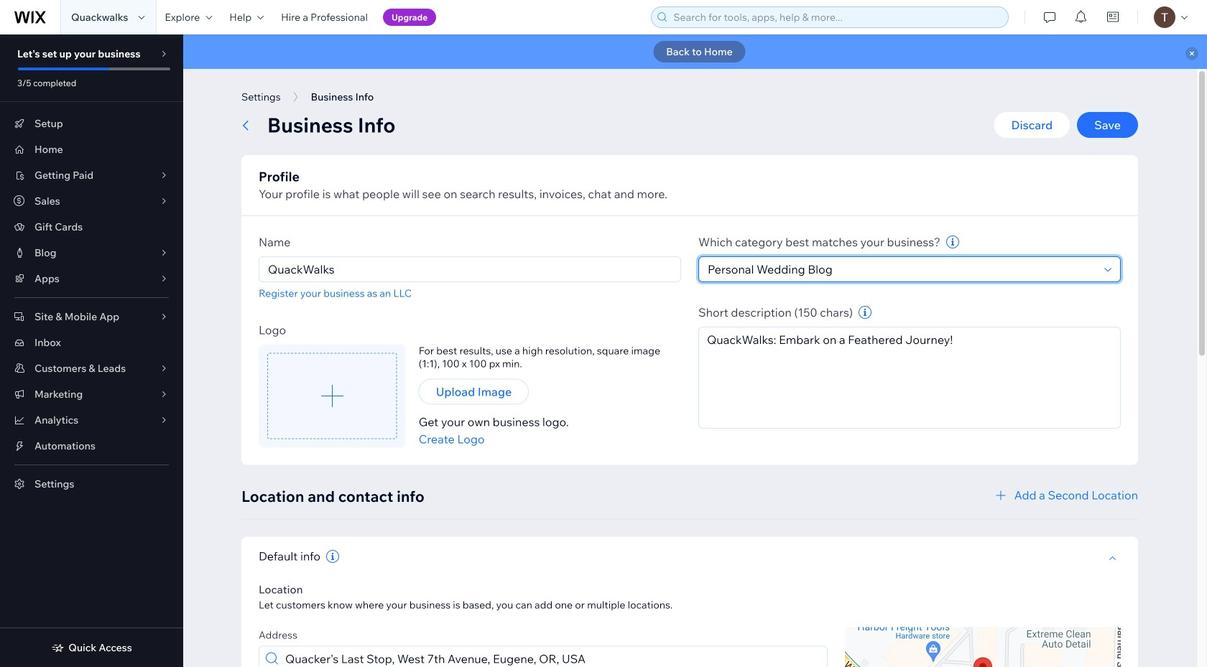Task type: describe. For each thing, give the bounding box(es) containing it.
map region
[[845, 628, 1121, 668]]

Search for your business address field
[[281, 647, 823, 668]]

Type your business name (e.g., Amy's Shoes) field
[[264, 257, 676, 282]]



Task type: vqa. For each thing, say whether or not it's contained in the screenshot.
left ad goal image
no



Task type: locate. For each thing, give the bounding box(es) containing it.
Search for tools, apps, help & more... field
[[669, 7, 1004, 27]]

sidebar element
[[0, 35, 183, 668]]

Enter your business or website type field
[[704, 257, 1101, 282]]

Describe your business here. What makes it great? Use short catchy text to tell people what you do or offer. text field
[[699, 327, 1121, 429]]

alert
[[183, 35, 1208, 69]]



